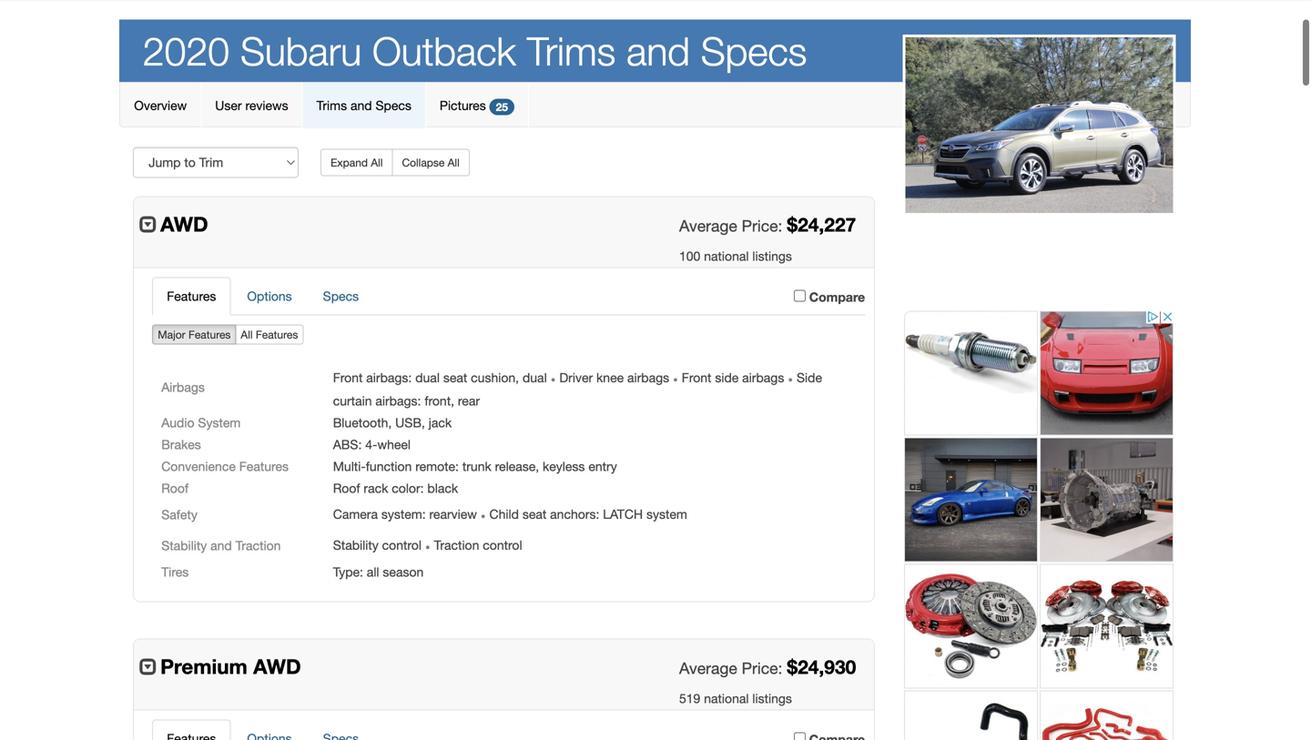 Task type: describe. For each thing, give the bounding box(es) containing it.
tires
[[161, 564, 189, 580]]

front , rear
[[425, 393, 480, 408]]

remote:
[[416, 459, 459, 474]]

, left jack
[[422, 415, 425, 430]]

features link
[[152, 277, 231, 315]]

side
[[797, 370, 822, 385]]

function
[[366, 459, 412, 474]]

airbags: inside side curtain airbags:
[[376, 393, 421, 408]]

trunk
[[463, 459, 492, 474]]

options link
[[233, 277, 307, 315]]

collapse down image for awd
[[140, 215, 157, 233]]

tab list containing features
[[152, 277, 865, 315]]

front
[[425, 393, 451, 408]]

camera
[[333, 507, 378, 522]]

audio
[[161, 415, 194, 430]]

driver
[[559, 370, 593, 385]]

1 vertical spatial trims
[[317, 98, 347, 113]]

, left usb in the left of the page
[[388, 415, 392, 430]]

brakes
[[161, 437, 201, 452]]

curtain
[[333, 393, 372, 408]]

trims and specs link
[[303, 83, 425, 128]]

overview link
[[120, 83, 201, 128]]

all features button
[[235, 325, 304, 345]]

average price: $24,930
[[679, 656, 856, 678]]

side curtain airbags:
[[333, 370, 822, 408]]

listings for awd
[[753, 248, 792, 263]]

features inside features link
[[167, 289, 216, 304]]

1 horizontal spatial specs
[[376, 98, 412, 113]]

reviews
[[245, 98, 288, 113]]

user reviews link
[[202, 83, 302, 128]]

0 vertical spatial specs
[[701, 28, 807, 74]]

jack
[[429, 415, 452, 430]]

airbags
[[161, 380, 205, 395]]

bluetooth
[[333, 415, 388, 430]]

camera system: rearview · child seat anchors: latch system
[[333, 503, 687, 526]]

user
[[215, 98, 242, 113]]

abs:
[[333, 437, 362, 452]]

features for convenience features
[[239, 459, 289, 474]]

2 traction from the left
[[236, 538, 281, 553]]

bluetooth , usb , jack
[[333, 415, 452, 430]]

519
[[679, 691, 701, 706]]

0 vertical spatial trims
[[527, 28, 616, 74]]

national for awd
[[704, 248, 749, 263]]

$24,227
[[787, 213, 856, 236]]

and for trims and specs
[[351, 98, 372, 113]]

cushion
[[471, 370, 516, 385]]

average for premium awd
[[679, 659, 738, 677]]

side
[[715, 370, 739, 385]]

options
[[247, 289, 292, 304]]

convenience
[[161, 459, 236, 474]]

pictures
[[440, 98, 486, 113]]

2 dual from the left
[[523, 370, 547, 385]]

100 national listings
[[679, 248, 792, 263]]

anchors:
[[550, 507, 600, 522]]

front airbags: dual seat cushion , dual · driver knee airbags · front side airbags ·
[[333, 367, 793, 390]]

national for premium awd
[[704, 691, 749, 706]]

100
[[679, 248, 701, 263]]

collapse all
[[402, 156, 460, 169]]

stability for traction
[[161, 538, 207, 553]]

2 airbags from the left
[[742, 370, 784, 385]]

and for stability and traction
[[210, 538, 232, 553]]

1 control from the left
[[382, 538, 422, 553]]

all inside button
[[241, 328, 253, 341]]

abs: 4-wheel
[[333, 437, 411, 452]]

release
[[495, 459, 536, 474]]

1 front from the left
[[333, 370, 363, 385]]

roof for roof rack color: black
[[333, 481, 360, 496]]

all
[[367, 564, 379, 580]]

price: for premium awd
[[742, 659, 783, 677]]

latch
[[603, 507, 643, 522]]

pictures 25
[[440, 98, 508, 113]]

seat inside front airbags: dual seat cushion , dual · driver knee airbags · front side airbags ·
[[443, 370, 467, 385]]

tab panel containing ·
[[152, 315, 865, 583]]

premium
[[160, 654, 248, 679]]

average price: $24,227
[[679, 213, 856, 236]]

features for all features
[[256, 328, 298, 341]]

audio system
[[161, 415, 241, 430]]

average for awd
[[679, 217, 738, 235]]

all for expand all
[[371, 156, 383, 169]]

premium awd
[[160, 654, 301, 679]]

2 control from the left
[[483, 538, 522, 553]]

Compare checkbox
[[794, 733, 806, 740]]

safety
[[161, 507, 198, 522]]

rear
[[458, 393, 480, 408]]

convenience features
[[161, 459, 289, 474]]

major features button
[[152, 325, 236, 345]]



Task type: locate. For each thing, give the bounding box(es) containing it.
1 horizontal spatial dual
[[523, 370, 547, 385]]

0 vertical spatial national
[[704, 248, 749, 263]]

1 vertical spatial specs
[[376, 98, 412, 113]]

traction down rearview
[[434, 538, 479, 553]]

0 horizontal spatial roof
[[161, 481, 189, 496]]

price: up 519 national listings
[[742, 659, 783, 677]]

1 vertical spatial price:
[[742, 659, 783, 677]]

$24,930
[[787, 656, 856, 678]]

airbags right side
[[742, 370, 784, 385]]

1 roof from the left
[[161, 481, 189, 496]]

listings down the average price: $24,930
[[753, 691, 792, 706]]

0 horizontal spatial front
[[333, 370, 363, 385]]

listings for premium awd
[[753, 691, 792, 706]]

price: inside average price: $24,227
[[742, 217, 783, 235]]

2 roof from the left
[[333, 481, 360, 496]]

1 vertical spatial tab list
[[152, 720, 865, 740]]

all
[[371, 156, 383, 169], [448, 156, 460, 169], [241, 328, 253, 341]]

0 vertical spatial collapse down image
[[140, 215, 157, 233]]

major
[[158, 328, 185, 341]]

entry
[[589, 459, 617, 474]]

child
[[490, 507, 519, 522]]

all down options link
[[241, 328, 253, 341]]

advertisement region
[[903, 309, 1176, 740]]

roof down multi-
[[333, 481, 360, 496]]

control
[[382, 538, 422, 553], [483, 538, 522, 553]]

knee
[[597, 370, 624, 385]]

1 traction from the left
[[434, 538, 479, 553]]

2 stability from the left
[[161, 538, 207, 553]]

roof up safety
[[161, 481, 189, 496]]

0 horizontal spatial specs
[[323, 289, 359, 304]]

·
[[551, 367, 556, 390], [673, 367, 678, 390], [788, 367, 793, 390], [481, 503, 486, 526], [425, 534, 430, 557]]

stability inside stability control · traction control
[[333, 538, 379, 553]]

features inside major features button
[[188, 328, 231, 341]]

airbags right knee
[[627, 370, 670, 385]]

, left keyless
[[536, 459, 539, 474]]

seat right 'child' at bottom
[[523, 507, 547, 522]]

1 stability from the left
[[333, 538, 379, 553]]

collapse down image for premium awd
[[140, 658, 157, 676]]

airbags:
[[366, 370, 412, 385], [376, 393, 421, 408]]

tab panel
[[152, 315, 865, 583]]

awd up features link
[[160, 212, 208, 236]]

2 horizontal spatial specs
[[701, 28, 807, 74]]

0 vertical spatial awd
[[160, 212, 208, 236]]

1 vertical spatial listings
[[753, 691, 792, 706]]

subaru
[[240, 28, 362, 74]]

25
[[496, 100, 508, 113]]

519 national listings
[[679, 691, 792, 706]]

front up curtain
[[333, 370, 363, 385]]

1 average from the top
[[679, 217, 738, 235]]

type:
[[333, 564, 363, 580]]

seat
[[443, 370, 467, 385], [523, 507, 547, 522]]

1 tab list from the top
[[152, 277, 865, 315]]

front left side
[[682, 370, 712, 385]]

system:
[[381, 507, 426, 522]]

specs inside 'link'
[[323, 289, 359, 304]]

1 vertical spatial airbags:
[[376, 393, 421, 408]]

compare
[[809, 289, 865, 304]]

2 tab list from the top
[[152, 720, 865, 740]]

0 horizontal spatial traction
[[236, 538, 281, 553]]

awd right premium
[[253, 654, 301, 679]]

listings down average price: $24,227
[[753, 248, 792, 263]]

overview
[[134, 98, 187, 113]]

1 horizontal spatial awd
[[253, 654, 301, 679]]

0 horizontal spatial and
[[210, 538, 232, 553]]

all inside button
[[448, 156, 460, 169]]

4-
[[365, 437, 377, 452]]

dual up front
[[415, 370, 440, 385]]

1 vertical spatial average
[[679, 659, 738, 677]]

0 vertical spatial and
[[627, 28, 690, 74]]

1 dual from the left
[[415, 370, 440, 385]]

0 horizontal spatial awd
[[160, 212, 208, 236]]

multi-function remote: trunk release , keyless entry
[[333, 459, 617, 474]]

2 listings from the top
[[753, 691, 792, 706]]

average up 100 on the right of page
[[679, 217, 738, 235]]

1 vertical spatial awd
[[253, 654, 301, 679]]

0 vertical spatial average
[[679, 217, 738, 235]]

type: all season
[[333, 564, 424, 580]]

system
[[198, 415, 241, 430]]

2 collapse down image from the top
[[140, 658, 157, 676]]

specs link
[[308, 277, 373, 315]]

features down options link
[[256, 328, 298, 341]]

multi-
[[333, 459, 366, 474]]

national right 100 on the right of page
[[704, 248, 749, 263]]

average
[[679, 217, 738, 235], [679, 659, 738, 677]]

color:
[[392, 481, 424, 496]]

price:
[[742, 217, 783, 235], [742, 659, 783, 677]]

expand all button
[[321, 149, 393, 176]]

2 vertical spatial and
[[210, 538, 232, 553]]

1 horizontal spatial seat
[[523, 507, 547, 522]]

all features
[[241, 328, 298, 341]]

collapse down image up features link
[[140, 215, 157, 233]]

listings
[[753, 248, 792, 263], [753, 691, 792, 706]]

all inside "button"
[[371, 156, 383, 169]]

stability for ·
[[333, 538, 379, 553]]

, left rear
[[451, 393, 454, 408]]

major features
[[158, 328, 231, 341]]

all right "expand"
[[371, 156, 383, 169]]

average up the 519
[[679, 659, 738, 677]]

average inside the average price: $24,930
[[679, 659, 738, 677]]

1 horizontal spatial traction
[[434, 538, 479, 553]]

trims and specs
[[317, 98, 412, 113]]

expand all
[[331, 156, 383, 169]]

price: inside the average price: $24,930
[[742, 659, 783, 677]]

and inside tab panel
[[210, 538, 232, 553]]

expand
[[331, 156, 368, 169]]

rack
[[364, 481, 388, 496]]

0 vertical spatial airbags:
[[366, 370, 412, 385]]

awd
[[160, 212, 208, 236], [253, 654, 301, 679]]

keyless
[[543, 459, 585, 474]]

features for major features
[[188, 328, 231, 341]]

1 horizontal spatial roof
[[333, 481, 360, 496]]

0 horizontal spatial stability
[[161, 538, 207, 553]]

national right the 519
[[704, 691, 749, 706]]

usb
[[395, 415, 422, 430]]

price: for awd
[[742, 217, 783, 235]]

traction inside stability control · traction control
[[434, 538, 479, 553]]

2 horizontal spatial all
[[448, 156, 460, 169]]

1 vertical spatial and
[[351, 98, 372, 113]]

airbags
[[627, 370, 670, 385], [742, 370, 784, 385]]

2 average from the top
[[679, 659, 738, 677]]

airbags: inside front airbags: dual seat cushion , dual · driver knee airbags · front side airbags ·
[[366, 370, 412, 385]]

rearview
[[429, 507, 477, 522]]

features inside all features button
[[256, 328, 298, 341]]

1 listings from the top
[[753, 248, 792, 263]]

airbags: up curtain
[[366, 370, 412, 385]]

features right major
[[188, 328, 231, 341]]

2 price: from the top
[[742, 659, 783, 677]]

user reviews
[[215, 98, 288, 113]]

collapse down image
[[140, 215, 157, 233], [140, 658, 157, 676]]

specs
[[701, 28, 807, 74], [376, 98, 412, 113], [323, 289, 359, 304]]

2 vertical spatial specs
[[323, 289, 359, 304]]

features
[[167, 289, 216, 304], [188, 328, 231, 341], [256, 328, 298, 341], [239, 459, 289, 474]]

1 horizontal spatial stability
[[333, 538, 379, 553]]

airbags: up bluetooth , usb , jack
[[376, 393, 421, 408]]

control up season
[[382, 538, 422, 553]]

1 vertical spatial national
[[704, 691, 749, 706]]

0 horizontal spatial trims
[[317, 98, 347, 113]]

seat inside camera system: rearview · child seat anchors: latch system
[[523, 507, 547, 522]]

collapse
[[402, 156, 445, 169]]

control down 'child' at bottom
[[483, 538, 522, 553]]

features up major features button at left
[[167, 289, 216, 304]]

seat up the front , rear
[[443, 370, 467, 385]]

average inside average price: $24,227
[[679, 217, 738, 235]]

stability up the tires
[[161, 538, 207, 553]]

2020 subaru outback trims and specs
[[143, 28, 807, 74]]

black
[[428, 481, 458, 496]]

, left the 'driver'
[[516, 370, 519, 385]]

2 national from the top
[[704, 691, 749, 706]]

0 vertical spatial tab list
[[152, 277, 865, 315]]

, inside front airbags: dual seat cushion , dual · driver knee airbags · front side airbags ·
[[516, 370, 519, 385]]

0 horizontal spatial control
[[382, 538, 422, 553]]

stability control · traction control
[[333, 534, 522, 557]]

dual
[[415, 370, 440, 385], [523, 370, 547, 385]]

1 national from the top
[[704, 248, 749, 263]]

wheel
[[377, 437, 411, 452]]

Compare checkbox
[[794, 290, 806, 302]]

1 vertical spatial seat
[[523, 507, 547, 522]]

1 horizontal spatial all
[[371, 156, 383, 169]]

season
[[383, 564, 424, 580]]

1 horizontal spatial and
[[351, 98, 372, 113]]

1 horizontal spatial front
[[682, 370, 712, 385]]

collapse all button
[[392, 149, 470, 176]]

roof rack color: black
[[333, 481, 458, 496]]

all for collapse all
[[448, 156, 460, 169]]

all right 'collapse'
[[448, 156, 460, 169]]

1 airbags from the left
[[627, 370, 670, 385]]

trims
[[527, 28, 616, 74], [317, 98, 347, 113]]

price: up 100 national listings
[[742, 217, 783, 235]]

0 horizontal spatial dual
[[415, 370, 440, 385]]

0 vertical spatial seat
[[443, 370, 467, 385]]

roof for roof
[[161, 481, 189, 496]]

1 price: from the top
[[742, 217, 783, 235]]

1 horizontal spatial control
[[483, 538, 522, 553]]

tab list
[[152, 277, 865, 315], [152, 720, 865, 740]]

front
[[333, 370, 363, 385], [682, 370, 712, 385]]

0 vertical spatial listings
[[753, 248, 792, 263]]

0 horizontal spatial all
[[241, 328, 253, 341]]

2 front from the left
[[682, 370, 712, 385]]

2 horizontal spatial and
[[627, 28, 690, 74]]

stability up type:
[[333, 538, 379, 553]]

1 vertical spatial collapse down image
[[140, 658, 157, 676]]

2020
[[143, 28, 230, 74]]

system
[[647, 507, 687, 522]]

0 horizontal spatial seat
[[443, 370, 467, 385]]

1 horizontal spatial trims
[[527, 28, 616, 74]]

outback
[[373, 28, 516, 74]]

and
[[627, 28, 690, 74], [351, 98, 372, 113], [210, 538, 232, 553]]

dual left the 'driver'
[[523, 370, 547, 385]]

features down system
[[239, 459, 289, 474]]

traction down convenience features
[[236, 538, 281, 553]]

0 vertical spatial price:
[[742, 217, 783, 235]]

roof
[[161, 481, 189, 496], [333, 481, 360, 496]]

collapse down image left premium
[[140, 658, 157, 676]]

0 horizontal spatial airbags
[[627, 370, 670, 385]]

1 collapse down image from the top
[[140, 215, 157, 233]]

stability and traction
[[161, 538, 281, 553]]

,
[[516, 370, 519, 385], [451, 393, 454, 408], [388, 415, 392, 430], [422, 415, 425, 430], [536, 459, 539, 474]]

1 horizontal spatial airbags
[[742, 370, 784, 385]]



Task type: vqa. For each thing, say whether or not it's contained in the screenshot.
overview link
yes



